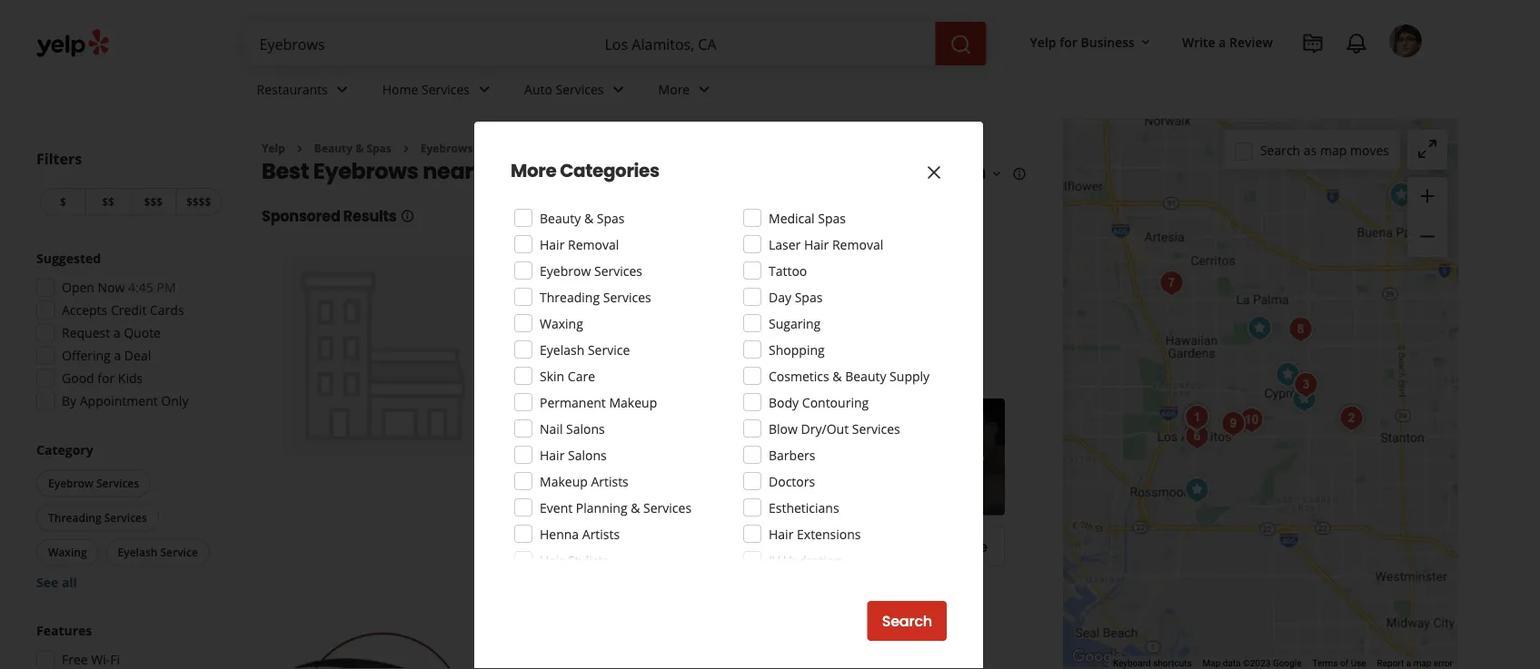 Task type: locate. For each thing, give the bounding box(es) containing it.
0 horizontal spatial makeup
[[540, 473, 588, 490]]

waxing up all
[[48, 545, 87, 560]]

waxing
[[540, 315, 583, 332], [48, 545, 87, 560]]

eye candy lash & brow bar image
[[1283, 312, 1319, 348]]

0 horizontal spatial open
[[62, 279, 94, 296]]

24 chevron down v2 image inside home services link
[[474, 79, 495, 100]]

extensions
[[797, 526, 861, 543]]

eyelash inside eyelash service link
[[509, 293, 550, 308]]

hair
[[540, 236, 565, 253], [804, 236, 829, 253], [540, 447, 565, 464], [769, 526, 794, 543], [540, 552, 565, 570]]

eyelash service button down threading services button
[[106, 540, 210, 567]]

lash out lovely link
[[505, 257, 650, 282]]

threading up waxing button
[[48, 511, 101, 526]]

event planning & services
[[540, 500, 692, 517]]

eyebrows right 16 chevron right v2 image
[[421, 141, 473, 156]]

eyelash for left eyelash service button
[[118, 545, 158, 560]]

available,
[[894, 346, 950, 363]]

eyelash service down 7:00
[[540, 341, 630, 359]]

eyebrow down hair removal
[[540, 262, 591, 280]]

0 vertical spatial pm
[[157, 279, 176, 296]]

yelp for yelp for business
[[1030, 33, 1057, 50]]

1 horizontal spatial threading
[[540, 289, 600, 306]]

1 horizontal spatial eyebrows
[[421, 141, 473, 156]]

1 horizontal spatial beauty & spas
[[540, 210, 625, 227]]

1 vertical spatial more
[[511, 158, 557, 184]]

1 vertical spatial see
[[36, 575, 58, 592]]

barbers
[[769, 447, 816, 464]]

1 horizontal spatial threading services
[[540, 289, 652, 306]]

start
[[953, 346, 980, 363]]

beauty
[[314, 141, 353, 156], [540, 210, 581, 227], [846, 368, 887, 385]]

services up threading services button
[[96, 476, 139, 491]]

0 horizontal spatial more
[[511, 158, 557, 184]]

1 24 chevron down v2 image from the left
[[474, 79, 495, 100]]

european wax center image
[[1179, 473, 1216, 509]]

0 vertical spatial eyelash service
[[509, 293, 592, 308]]

doctors
[[769, 473, 816, 490]]

mish esthetics - lash & brow salon image
[[1154, 265, 1190, 302]]

appointment
[[80, 393, 158, 410]]

eyebrows up results
[[313, 156, 419, 186]]

2 vertical spatial eyelash service
[[118, 545, 198, 560]]

the lash lab image
[[1178, 415, 1214, 452]]

search inside button
[[882, 612, 933, 632]]

brows design studio image
[[1145, 86, 1181, 123]]

hair up out
[[540, 236, 565, 253]]

group containing category
[[33, 441, 225, 592]]

0 vertical spatial more
[[659, 81, 690, 98]]

hair for hair stylists
[[540, 552, 565, 570]]

cosmetics & beauty supply
[[769, 368, 930, 385]]

1 vertical spatial threading
[[48, 511, 101, 526]]

1 horizontal spatial yelp
[[1030, 33, 1057, 50]]

yelp left 16 chevron right v2 icon
[[262, 141, 285, 156]]

the
[[671, 364, 690, 381]]

restaurants
[[257, 81, 328, 98]]

eyebrow inside button
[[48, 476, 93, 491]]

spas
[[367, 141, 392, 156], [597, 210, 625, 227], [818, 210, 846, 227], [795, 289, 823, 306]]

1 vertical spatial waxing
[[48, 545, 87, 560]]

0 horizontal spatial 24 chevron down v2 image
[[474, 79, 495, 100]]

1 vertical spatial salons
[[568, 447, 607, 464]]

1 horizontal spatial see
[[909, 449, 930, 466]]

service inside eyelash service link
[[553, 293, 592, 308]]

them!
[[774, 346, 808, 363]]

vavi lashes image
[[1242, 311, 1279, 347]]

spas up 'laser hair removal'
[[818, 210, 846, 227]]

by appointment only
[[62, 393, 189, 410]]

sponsored results
[[262, 206, 397, 227]]

beauty & spas up hair removal
[[540, 210, 625, 227]]

0 horizontal spatial removal
[[568, 236, 619, 253]]

1 horizontal spatial 24 chevron down v2 image
[[608, 79, 630, 100]]

services right auto
[[556, 81, 604, 98]]

16 info v2 image
[[1013, 167, 1027, 182], [400, 209, 415, 223]]

cosmetics
[[769, 368, 830, 385]]

1 vertical spatial beauty
[[540, 210, 581, 227]]

threading services down the eyebrow services button
[[48, 511, 147, 526]]

1 horizontal spatial more
[[659, 81, 690, 98]]

1 horizontal spatial lash
[[812, 346, 839, 363]]

1 vertical spatial yelp
[[262, 141, 285, 156]]

search for search
[[882, 612, 933, 632]]

best
[[262, 156, 309, 186]]

1 vertical spatial for
[[98, 370, 115, 387]]

eyelash service up until
[[509, 293, 592, 308]]

eyelash service button up until
[[505, 292, 596, 310]]

threading down out
[[540, 289, 600, 306]]

more inside business categories element
[[659, 81, 690, 98]]

makeup down before
[[609, 394, 657, 411]]

0 vertical spatial lash
[[505, 257, 547, 282]]

more link
[[751, 364, 784, 381]]

hair up iv
[[769, 526, 794, 543]]

beauty & spas left 16 chevron right v2 image
[[314, 141, 392, 156]]

search button
[[868, 602, 947, 642]]

request
[[62, 325, 110, 342]]

notifications image
[[1346, 33, 1368, 55]]

1 vertical spatial eyelash service button
[[106, 540, 210, 567]]

1 horizontal spatial eyebrow services
[[540, 262, 643, 280]]

see
[[909, 449, 930, 466], [36, 575, 58, 592]]

threading inside more categories dialog
[[540, 289, 600, 306]]

0 horizontal spatial 24 chevron down v2 image
[[332, 79, 353, 100]]

1 vertical spatial open
[[505, 320, 539, 338]]

map for error
[[1414, 659, 1432, 670]]

artists up the event planning & services
[[591, 473, 629, 490]]

1 horizontal spatial eyebrow
[[540, 262, 591, 280]]

0 horizontal spatial map
[[1321, 142, 1347, 159]]

threading services inside button
[[48, 511, 147, 526]]

error
[[1434, 659, 1454, 670]]

more left the categories
[[511, 158, 557, 184]]

laser hair removal
[[769, 236, 884, 253]]

see portfolio
[[909, 449, 985, 466]]

credit
[[111, 302, 147, 319]]

a right write
[[1219, 33, 1227, 50]]

"lash
[[525, 346, 557, 363]]

eyelash down threading services button
[[118, 545, 158, 560]]

eyelash up until
[[509, 293, 550, 308]]

review
[[1230, 33, 1274, 50]]

services down contouring
[[852, 420, 901, 438]]

for left the business at top right
[[1060, 33, 1078, 50]]

artists down planning
[[582, 526, 620, 543]]

yelp for yelp link
[[262, 141, 285, 156]]

estheticians
[[769, 500, 840, 517]]

1 vertical spatial map
[[1414, 659, 1432, 670]]

jeeya beauty image
[[1289, 367, 1325, 404]]

auto services link
[[510, 65, 644, 118]]

see all
[[36, 575, 77, 592]]

hair removal
[[540, 236, 619, 253]]

a left deal
[[114, 347, 121, 365]]

0 vertical spatial map
[[1321, 142, 1347, 159]]

$$$$
[[186, 195, 211, 210]]

touch by lena image
[[1234, 403, 1270, 439]]

eyelash service down threading services button
[[118, 545, 198, 560]]

1 vertical spatial 16 info v2 image
[[400, 209, 415, 223]]

0 horizontal spatial pm
[[157, 279, 176, 296]]

1 horizontal spatial waxing
[[540, 315, 583, 332]]

see left all
[[36, 575, 58, 592]]

1 horizontal spatial open
[[505, 320, 539, 338]]

2 vertical spatial beauty
[[846, 368, 887, 385]]

0 vertical spatial salons
[[566, 420, 605, 438]]

1 horizontal spatial pm
[[601, 320, 620, 338]]

1 vertical spatial search
[[882, 612, 933, 632]]

1 horizontal spatial makeup
[[609, 394, 657, 411]]

open up the 16 speech v2 icon
[[505, 320, 539, 338]]

more link
[[644, 65, 730, 118]]

data
[[1223, 659, 1241, 670]]

0 vertical spatial threading services
[[540, 289, 652, 306]]

0 vertical spatial open
[[62, 279, 94, 296]]

eyelash down open until 7:00 pm
[[540, 341, 585, 359]]

eyelash
[[509, 293, 550, 308], [540, 341, 585, 359], [118, 545, 158, 560]]

1 vertical spatial eyelash service
[[540, 341, 630, 359]]

zoom out image
[[1417, 226, 1439, 248]]

map left error
[[1414, 659, 1432, 670]]

1 horizontal spatial 16 info v2 image
[[1013, 167, 1027, 182]]

None search field
[[245, 22, 990, 65]]

eyebrow services up threading services button
[[48, 476, 139, 491]]

eyebrow down category
[[48, 476, 93, 491]]

1 vertical spatial threading services
[[48, 511, 147, 526]]

0 vertical spatial service
[[553, 293, 592, 308]]

lash up eyelash service link
[[505, 257, 547, 282]]

2 removal from the left
[[833, 236, 884, 253]]

terms of use
[[1313, 659, 1367, 670]]

16 chevron right v2 image
[[399, 142, 413, 156]]

1 horizontal spatial eyelash service button
[[505, 292, 596, 310]]

24 chevron down v2 image inside more link
[[694, 79, 716, 100]]

0 vertical spatial artists
[[591, 473, 629, 490]]

services inside button
[[104, 511, 147, 526]]

0 horizontal spatial eyebrow services
[[48, 476, 139, 491]]

services down lovely
[[603, 289, 652, 306]]

yelp for business button
[[1023, 25, 1161, 58]]

search
[[1261, 142, 1301, 159], [882, 612, 933, 632]]

map region
[[1054, 0, 1519, 670]]

2 vertical spatial service
[[160, 545, 198, 560]]

eyebrow services inside button
[[48, 476, 139, 491]]

0 vertical spatial eyelash service button
[[505, 292, 596, 310]]

hair down medical spas
[[804, 236, 829, 253]]

map data ©2023 google
[[1203, 659, 1302, 670]]

24 chevron down v2 image inside restaurants link
[[332, 79, 353, 100]]

more
[[659, 81, 690, 98], [511, 158, 557, 184]]

a
[[1219, 33, 1227, 50], [113, 325, 121, 342], [114, 347, 121, 365], [1407, 659, 1412, 670]]

business categories element
[[242, 65, 1423, 118]]

1 horizontal spatial removal
[[833, 236, 884, 253]]

more for more
[[659, 81, 690, 98]]

0 vertical spatial for
[[1060, 33, 1078, 50]]

search left as
[[1261, 142, 1301, 159]]

hair down nail
[[540, 447, 565, 464]]

yelp
[[1030, 33, 1057, 50], [262, 141, 285, 156]]

open for open until 7:00 pm
[[505, 320, 539, 338]]

for down offering a deal in the left of the page
[[98, 370, 115, 387]]

1 24 chevron down v2 image from the left
[[332, 79, 353, 100]]

offering
[[62, 347, 111, 365]]

therapy
[[824, 579, 873, 596]]

16 info v2 image right results
[[400, 209, 415, 223]]

try
[[754, 346, 770, 363]]

a for quote
[[113, 325, 121, 342]]

16 speech v2 image
[[505, 348, 520, 362]]

0 vertical spatial see
[[909, 449, 930, 466]]

good for kids
[[62, 370, 143, 387]]

group
[[1408, 177, 1448, 257], [31, 250, 225, 416], [33, 441, 225, 592], [31, 622, 225, 670]]

beauty down training at the bottom
[[846, 368, 887, 385]]

a for review
[[1219, 33, 1227, 50]]

close image
[[924, 162, 945, 184]]

0 horizontal spatial 16 info v2 image
[[400, 209, 415, 223]]

1 horizontal spatial search
[[1261, 142, 1301, 159]]

mesmerizing lashes image
[[1270, 357, 1307, 394]]

see inside group
[[36, 575, 58, 592]]

makeup up event
[[540, 473, 588, 490]]

waxing down eyelash service link
[[540, 315, 583, 332]]

hair down 'henna'
[[540, 552, 565, 570]]

eyelash inside more categories dialog
[[540, 341, 585, 359]]

a inside "element"
[[1219, 33, 1227, 50]]

0 vertical spatial beauty & spas
[[314, 141, 392, 156]]

google
[[1273, 659, 1302, 670]]

henna
[[540, 526, 579, 543]]

search for search as map moves
[[1261, 142, 1301, 159]]

for inside button
[[1060, 33, 1078, 50]]

eyelash service inside group
[[118, 545, 198, 560]]

google image
[[1068, 646, 1128, 670]]

24 chevron down v2 image
[[474, 79, 495, 100], [694, 79, 716, 100]]

medical spas
[[769, 210, 846, 227]]

0 vertical spatial threading
[[540, 289, 600, 306]]

1 vertical spatial pm
[[601, 320, 620, 338]]

24 chevron down v2 image for auto services
[[608, 79, 630, 100]]

1 vertical spatial eyelash
[[540, 341, 585, 359]]

0 horizontal spatial see
[[36, 575, 58, 592]]

category
[[36, 442, 93, 459]]

2 vertical spatial eyelash
[[118, 545, 158, 560]]

map right as
[[1321, 142, 1347, 159]]

0 horizontal spatial threading
[[48, 511, 101, 526]]

salons up makeup artists
[[568, 447, 607, 464]]

eyebrow services down hair removal
[[540, 262, 643, 280]]

0 vertical spatial eyebrow services
[[540, 262, 643, 280]]

tattoo
[[769, 262, 808, 280]]

a for map
[[1407, 659, 1412, 670]]

removal down medical spas
[[833, 236, 884, 253]]

more inside dialog
[[511, 158, 557, 184]]

1 vertical spatial service
[[588, 341, 630, 359]]

write a review
[[1183, 33, 1274, 50]]

services down the eyebrow services button
[[104, 511, 147, 526]]

0 horizontal spatial eyebrow
[[48, 476, 93, 491]]

1 vertical spatial eyebrow
[[48, 476, 93, 491]]

group containing features
[[31, 622, 225, 670]]

removal up lash out lovely
[[568, 236, 619, 253]]

2 24 chevron down v2 image from the left
[[608, 79, 630, 100]]

1 removal from the left
[[568, 236, 619, 253]]

lash inside "lash extensions, every female should try them! lash training available, start your new service before the holidays"
[[812, 346, 839, 363]]

1 vertical spatial artists
[[582, 526, 620, 543]]

hair extensions
[[769, 526, 861, 543]]

threading services
[[540, 289, 652, 306], [48, 511, 147, 526]]

see all button
[[36, 575, 77, 592]]

1 horizontal spatial for
[[1060, 33, 1078, 50]]

yelp inside button
[[1030, 33, 1057, 50]]

0 vertical spatial waxing
[[540, 315, 583, 332]]

waxing button
[[36, 540, 99, 567]]

24 chevron down v2 image right restaurants
[[332, 79, 353, 100]]

blow dry/out services
[[769, 420, 901, 438]]

lash
[[505, 257, 547, 282], [812, 346, 839, 363]]

0 vertical spatial yelp
[[1030, 33, 1057, 50]]

lash up the cosmetics & beauty supply
[[812, 346, 839, 363]]

2 24 chevron down v2 image from the left
[[694, 79, 716, 100]]

0 horizontal spatial lash
[[505, 257, 547, 282]]

search down view
[[882, 612, 933, 632]]

0 horizontal spatial search
[[882, 612, 933, 632]]

a down accepts credit cards
[[113, 325, 121, 342]]

0 horizontal spatial beauty
[[314, 141, 353, 156]]

threading services down lash out lovely
[[540, 289, 652, 306]]

see left "portfolio"
[[909, 449, 930, 466]]

now
[[98, 279, 125, 296]]

eyelash service inside more categories dialog
[[540, 341, 630, 359]]

pm up cards
[[157, 279, 176, 296]]

care
[[568, 368, 595, 385]]

0 horizontal spatial yelp
[[262, 141, 285, 156]]

0 vertical spatial eyebrow
[[540, 262, 591, 280]]

0 vertical spatial search
[[1261, 142, 1301, 159]]

request a quote
[[62, 325, 161, 342]]

1 vertical spatial lash
[[812, 346, 839, 363]]

yelp left the business at top right
[[1030, 33, 1057, 50]]

1 horizontal spatial map
[[1414, 659, 1432, 670]]

as
[[1304, 142, 1317, 159]]

0 horizontal spatial for
[[98, 370, 115, 387]]

all
[[62, 575, 77, 592]]

event
[[540, 500, 573, 517]]

1 vertical spatial beauty & spas
[[540, 210, 625, 227]]

laser
[[769, 236, 801, 253]]

24 chevron down v2 image
[[332, 79, 353, 100], [608, 79, 630, 100]]

services right home
[[422, 81, 470, 98]]

$$$
[[144, 195, 163, 210]]

hair for hair salons
[[540, 447, 565, 464]]

24 chevron down v2 image inside auto services link
[[608, 79, 630, 100]]

for inside group
[[98, 370, 115, 387]]

0 horizontal spatial waxing
[[48, 545, 87, 560]]

open up accepts
[[62, 279, 94, 296]]

1 horizontal spatial 24 chevron down v2 image
[[694, 79, 716, 100]]

0 horizontal spatial threading services
[[48, 511, 147, 526]]

artists
[[591, 473, 629, 490], [582, 526, 620, 543]]

website
[[930, 537, 988, 557]]

service
[[584, 364, 625, 381]]

2 horizontal spatial beauty
[[846, 368, 887, 385]]

beauty right 16 chevron right v2 icon
[[314, 141, 353, 156]]

view website link
[[875, 527, 1005, 567]]

eyebrow
[[540, 262, 591, 280], [48, 476, 93, 491]]

blow
[[769, 420, 798, 438]]

salons up hair salons
[[566, 420, 605, 438]]

0 vertical spatial eyelash
[[509, 293, 550, 308]]

&
[[356, 141, 364, 156], [584, 210, 594, 227], [833, 368, 842, 385], [631, 500, 640, 517]]

16 info v2 image right close icon
[[1013, 167, 1027, 182]]

24 chevron down v2 image for home services
[[474, 79, 495, 100]]

group containing suggested
[[31, 250, 225, 416]]

beauty up hair removal
[[540, 210, 581, 227]]

waxing inside more categories dialog
[[540, 315, 583, 332]]

1 vertical spatial eyebrow services
[[48, 476, 139, 491]]

pm right 7:00
[[601, 320, 620, 338]]

projects image
[[1303, 33, 1324, 55]]

more up ca
[[659, 81, 690, 98]]

sophie beauty & co. image
[[1334, 401, 1370, 437]]

a right report on the bottom right of page
[[1407, 659, 1412, 670]]

24 chevron down v2 image right auto services
[[608, 79, 630, 100]]

pm for open until 7:00 pm
[[601, 320, 620, 338]]



Task type: describe. For each thing, give the bounding box(es) containing it.
keyboard
[[1113, 659, 1151, 670]]

& right planning
[[631, 500, 640, 517]]

map for moves
[[1321, 142, 1347, 159]]

threading services button
[[36, 505, 159, 532]]

spas up hair removal
[[597, 210, 625, 227]]

keyboard shortcuts button
[[1113, 658, 1192, 670]]

$
[[60, 195, 66, 210]]

artists for makeup artists
[[591, 473, 629, 490]]

results
[[343, 206, 397, 227]]

$ button
[[40, 188, 85, 216]]

dry/out
[[801, 420, 849, 438]]

makeup artists
[[540, 473, 629, 490]]

your
[[525, 364, 552, 381]]

spas left 16 chevron right v2 image
[[367, 141, 392, 156]]

services down hair removal
[[594, 262, 643, 280]]

should
[[711, 346, 751, 363]]

aeco threading salon image
[[1179, 419, 1216, 455]]

wi-
[[91, 652, 110, 669]]

more categories
[[511, 158, 660, 184]]

more for more categories
[[511, 158, 557, 184]]

suggested
[[36, 250, 101, 267]]

0 vertical spatial 16 info v2 image
[[1013, 167, 1027, 182]]

1 horizontal spatial beauty
[[540, 210, 581, 227]]

every
[[631, 346, 663, 363]]

service for the top eyelash service button
[[553, 293, 592, 308]]

eyebrow services inside more categories dialog
[[540, 262, 643, 280]]

henna artists
[[540, 526, 620, 543]]

oh, honey! sugaring image
[[1216, 406, 1252, 443]]

extensions,
[[561, 346, 628, 363]]

pm for open now 4:45 pm
[[157, 279, 176, 296]]

iv
[[769, 552, 780, 570]]

terms of use link
[[1313, 659, 1367, 670]]

auto services
[[525, 81, 604, 98]]

a for deal
[[114, 347, 121, 365]]

open now 4:45 pm
[[62, 279, 176, 296]]

report a map error
[[1378, 659, 1454, 670]]

see for see portfolio
[[909, 449, 930, 466]]

services right planning
[[644, 500, 692, 517]]

shortcuts
[[1154, 659, 1192, 670]]

lash out lovely image
[[1384, 177, 1420, 214]]

fi
[[110, 652, 120, 669]]

for for good
[[98, 370, 115, 387]]

open until 7:00 pm
[[505, 320, 620, 338]]

medical
[[769, 210, 815, 227]]

business
[[1081, 33, 1135, 50]]

report
[[1378, 659, 1405, 670]]

skin care
[[540, 368, 595, 385]]

stylists
[[568, 552, 609, 570]]

keyboard shortcuts
[[1113, 659, 1192, 670]]

hair for hair removal
[[540, 236, 565, 253]]

service inside more categories dialog
[[588, 341, 630, 359]]

nail
[[540, 420, 563, 438]]

filters
[[36, 149, 82, 169]]

map
[[1203, 659, 1221, 670]]

lash out lovely image
[[284, 257, 483, 457]]

eyelash service for left eyelash service button
[[118, 545, 198, 560]]

day
[[769, 289, 792, 306]]

0 vertical spatial makeup
[[609, 394, 657, 411]]

kids
[[118, 370, 143, 387]]

$$ button
[[85, 188, 130, 216]]

threading inside button
[[48, 511, 101, 526]]

offering a deal
[[62, 347, 151, 365]]

salons for nail salons
[[566, 420, 605, 438]]

auto
[[525, 81, 553, 98]]

beauty & spas inside more categories dialog
[[540, 210, 625, 227]]

permanent makeup
[[540, 394, 657, 411]]

eyelash service link
[[505, 292, 596, 310]]

0 horizontal spatial beauty & spas
[[314, 141, 392, 156]]

los
[[478, 156, 513, 186]]

nail salons
[[540, 420, 605, 438]]

artists for henna artists
[[582, 526, 620, 543]]

expand map image
[[1417, 138, 1439, 160]]

best eyebrows near los alamitos, ca
[[262, 156, 659, 186]]

his+hers waxing co. image
[[1179, 401, 1215, 437]]

eyelash for the top eyelash service button
[[509, 293, 550, 308]]

accepts credit cards
[[62, 302, 184, 319]]

& left 16 chevron right v2 image
[[356, 141, 364, 156]]

day spas
[[769, 289, 823, 306]]

moves
[[1351, 142, 1390, 159]]

home services link
[[368, 65, 510, 118]]

0 vertical spatial beauty
[[314, 141, 353, 156]]

24 chevron down v2 image for restaurants
[[332, 79, 353, 100]]

features
[[36, 623, 92, 640]]

search image
[[950, 34, 972, 56]]

female
[[667, 346, 707, 363]]

q nails and spa image
[[1287, 382, 1323, 418]]

holidays"
[[694, 364, 747, 381]]

hair for hair extensions
[[769, 526, 794, 543]]

skin
[[540, 368, 565, 385]]

massage
[[769, 579, 821, 596]]

open for open now 4:45 pm
[[62, 279, 94, 296]]

eyebrow services button
[[36, 470, 151, 498]]

hydration
[[783, 552, 843, 570]]

more categories dialog
[[0, 0, 1541, 670]]

16 chevron down v2 image
[[1139, 35, 1153, 50]]

training
[[843, 346, 891, 363]]

yelp for business
[[1030, 33, 1135, 50]]

salons for hair salons
[[568, 447, 607, 464]]

until
[[543, 320, 569, 338]]

i look threading salon image
[[1334, 401, 1370, 437]]

24 chevron down v2 image for more
[[694, 79, 716, 100]]

supply
[[890, 368, 930, 385]]

threading services inside more categories dialog
[[540, 289, 652, 306]]

deal
[[124, 347, 151, 365]]

quote
[[124, 325, 161, 342]]

permanent
[[540, 394, 606, 411]]

waxing inside button
[[48, 545, 87, 560]]

massage therapy
[[769, 579, 873, 596]]

service for left eyelash service button
[[160, 545, 198, 560]]

his+hers waxing co. image
[[1179, 401, 1215, 437]]

©2023
[[1244, 659, 1271, 670]]

eyelash service for the top eyelash service button
[[509, 293, 592, 308]]

user actions element
[[1016, 23, 1448, 135]]

zoom in image
[[1417, 185, 1439, 207]]

contouring
[[802, 394, 869, 411]]

free wi-fi
[[62, 652, 120, 669]]

for for yelp
[[1060, 33, 1078, 50]]

0 horizontal spatial eyelash service button
[[106, 540, 210, 567]]

more
[[751, 364, 784, 381]]

near
[[423, 156, 474, 186]]

7:00
[[572, 320, 598, 338]]

out
[[552, 257, 587, 282]]

sugaring
[[769, 315, 821, 332]]

spas right day
[[795, 289, 823, 306]]

1 vertical spatial makeup
[[540, 473, 588, 490]]

lovely
[[591, 257, 650, 282]]

alamitos,
[[518, 156, 622, 186]]

before
[[628, 364, 668, 381]]

ca
[[627, 156, 659, 186]]

& up hair removal
[[584, 210, 594, 227]]

new
[[556, 364, 581, 381]]

16 chevron right v2 image
[[293, 142, 307, 156]]

services inside button
[[96, 476, 139, 491]]

eyebrow inside more categories dialog
[[540, 262, 591, 280]]

& up contouring
[[833, 368, 842, 385]]

see for see all
[[36, 575, 58, 592]]

hair salons
[[540, 447, 607, 464]]

0 horizontal spatial eyebrows
[[313, 156, 419, 186]]

accepts
[[62, 302, 107, 319]]

brows by natalia image
[[1179, 400, 1216, 436]]



Task type: vqa. For each thing, say whether or not it's contained in the screenshot.
option group
no



